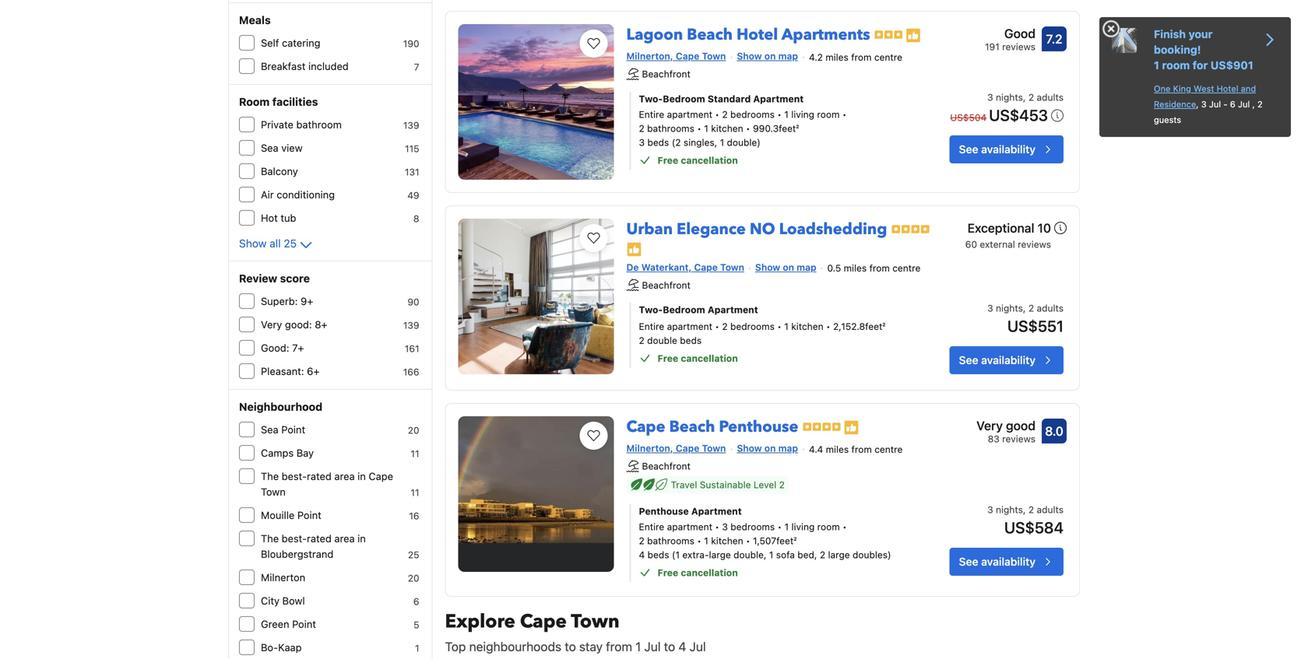 Task type: locate. For each thing, give the bounding box(es) containing it.
good:
[[285, 319, 312, 331]]

1 vertical spatial 4
[[679, 640, 687, 655]]

1 vertical spatial miles
[[844, 263, 867, 274]]

west
[[1194, 84, 1215, 94]]

very good element
[[977, 417, 1036, 436]]

0 horizontal spatial penthouse
[[639, 506, 689, 517]]

air
[[261, 189, 274, 201]]

1 bedroom from the top
[[663, 93, 706, 104]]

1 vertical spatial show on map
[[756, 262, 817, 273]]

1 area from the top
[[335, 471, 355, 483]]

review
[[239, 272, 277, 285]]

0 vertical spatial nights
[[997, 92, 1024, 103]]

(1
[[672, 550, 680, 561]]

0 vertical spatial free cancellation
[[658, 155, 738, 166]]

best- inside the best-rated area in bloubergstrand
[[282, 533, 307, 545]]

1 vertical spatial bedrooms
[[731, 321, 775, 332]]

beds inside entire apartment • 3 bedrooms • 1 living room • 2 bathrooms • 1 kitchen • 1,507feet² 4 beds (1 extra-large double, 1 sofa bed, 2 large doubles)
[[648, 550, 670, 561]]

0 vertical spatial free
[[658, 155, 679, 166]]

,
[[1024, 92, 1026, 103], [1197, 99, 1200, 109], [1253, 99, 1256, 109], [1024, 303, 1026, 314], [1024, 505, 1026, 516]]

loadshedding
[[780, 219, 888, 240]]

1 inside finish your booking! 1 room for us$901
[[1155, 59, 1160, 72]]

2 bedroom from the top
[[663, 305, 706, 316]]

1 vertical spatial penthouse
[[639, 506, 689, 517]]

0 vertical spatial apartment
[[754, 93, 804, 104]]

entire down two-bedroom standard apartment
[[639, 109, 665, 120]]

1 vertical spatial cancellation
[[681, 353, 738, 364]]

superb: 9+
[[261, 296, 314, 307]]

1 sea from the top
[[261, 142, 279, 154]]

very up good:
[[261, 319, 282, 331]]

11
[[411, 449, 420, 460], [411, 488, 420, 499]]

2 area from the top
[[335, 533, 355, 545]]

rated for cape
[[307, 471, 332, 483]]

map left 4.4 at the bottom right of the page
[[779, 443, 799, 454]]

show up level
[[737, 443, 762, 454]]

1 vertical spatial bedroom
[[663, 305, 706, 316]]

beach right lagoon
[[687, 24, 733, 46]]

kitchen up the double,
[[712, 536, 744, 547]]

free cancellation down 'singles,'
[[658, 155, 738, 166]]

0 vertical spatial see availability link
[[950, 135, 1064, 163]]

0 vertical spatial 11
[[411, 449, 420, 460]]

apartment inside entire apartment • 3 bedrooms • 1 living room • 2 bathrooms • 1 kitchen • 1,507feet² 4 beds (1 extra-large double, 1 sofa bed, 2 large doubles)
[[667, 522, 713, 533]]

1 horizontal spatial hotel
[[1217, 84, 1239, 94]]

us$504
[[951, 112, 987, 123]]

area for cape
[[335, 471, 355, 483]]

beach up travel
[[670, 417, 715, 438]]

3 nights , 2 adults us$551
[[988, 303, 1064, 335]]

this property is part of our preferred partner programme. it is committed to providing commendable service and good value. it will pay us a higher commission if you make a booking. image
[[906, 28, 922, 43], [906, 28, 922, 43], [627, 242, 642, 257], [844, 420, 860, 436], [844, 420, 860, 436]]

bedrooms down the penthouse apartment link
[[731, 522, 775, 533]]

2 free from the top
[[658, 353, 679, 364]]

0 horizontal spatial very
[[261, 319, 282, 331]]

bedroom inside 'link'
[[663, 93, 706, 104]]

• down two-bedroom apartment
[[715, 321, 720, 332]]

hotel up ', 3 jul - 6 jul  ,'
[[1217, 84, 1239, 94]]

miles right 0.5
[[844, 263, 867, 274]]

bedrooms for apartments
[[731, 109, 775, 120]]

1 vertical spatial free
[[658, 353, 679, 364]]

best- inside the best-rated area in cape town
[[282, 471, 307, 483]]

urban elegance no loadshedding
[[627, 219, 888, 240]]

2 vertical spatial on
[[765, 443, 776, 454]]

20 down 166
[[408, 425, 420, 436]]

miles
[[826, 52, 849, 63], [844, 263, 867, 274], [826, 444, 849, 455]]

area inside the best-rated area in bloubergstrand
[[335, 533, 355, 545]]

20 up 5
[[408, 573, 420, 584]]

2 best- from the top
[[282, 533, 307, 545]]

lagoon
[[627, 24, 683, 46]]

2 inside the 3 nights , 2 adults us$551
[[1029, 303, 1035, 314]]

see availability
[[960, 143, 1036, 156], [960, 354, 1036, 367], [960, 556, 1036, 569]]

cancellation
[[681, 155, 738, 166], [681, 353, 738, 364], [681, 568, 738, 579]]

, up us$551
[[1024, 303, 1026, 314]]

0 vertical spatial see availability
[[960, 143, 1036, 156]]

2 vertical spatial see availability link
[[950, 548, 1064, 576]]

2 vertical spatial centre
[[875, 444, 903, 455]]

2 see from the top
[[960, 354, 979, 367]]

sustainable
[[700, 480, 751, 491]]

1 vertical spatial adults
[[1037, 303, 1064, 314]]

see availability for loadshedding
[[960, 354, 1036, 367]]

apartment inside 'link'
[[754, 93, 804, 104]]

1 horizontal spatial 4
[[679, 640, 687, 655]]

0 vertical spatial see
[[960, 143, 979, 156]]

see availability down the 3 nights , 2 adults us$551
[[960, 354, 1036, 367]]

cancellation for loadshedding
[[681, 353, 738, 364]]

2 vertical spatial beachfront
[[642, 461, 691, 472]]

bedroom up (2 at top right
[[663, 93, 706, 104]]

0 horizontal spatial to
[[565, 640, 576, 655]]

0 horizontal spatial 25
[[284, 237, 297, 250]]

6 right -
[[1231, 99, 1236, 109]]

penthouse down travel
[[639, 506, 689, 517]]

1 milnerton, from the top
[[627, 51, 674, 62]]

town inside explore cape town top neighbourhoods to stay from 1 jul to 4 jul
[[571, 610, 620, 635]]

living for penthouse
[[792, 522, 815, 533]]

us$584
[[1005, 519, 1064, 537]]

urban
[[627, 219, 673, 240]]

, inside 3 nights , 2 adults us$584
[[1024, 505, 1026, 516]]

room down booking!
[[1163, 59, 1191, 72]]

1 vertical spatial availability
[[982, 354, 1036, 367]]

25
[[284, 237, 297, 250], [408, 550, 420, 561]]

sea for sea view
[[261, 142, 279, 154]]

milnerton,
[[627, 51, 674, 62], [627, 443, 674, 454]]

from for urban elegance no loadshedding
[[870, 263, 890, 274]]

1 vertical spatial 139
[[403, 320, 420, 331]]

0 vertical spatial centre
[[875, 52, 903, 63]]

best- up 'bloubergstrand'
[[282, 533, 307, 545]]

• down the penthouse apartment link
[[843, 522, 847, 533]]

1 vertical spatial living
[[792, 522, 815, 533]]

in inside the best-rated area in bloubergstrand
[[358, 533, 366, 545]]

apartment inside entire apartment • 2 bedrooms • 1 living room • 2 bathrooms • 1 kitchen • 990.3feet² 3 beds (2 singles, 1 double)
[[667, 109, 713, 120]]

, for 3 nights , 2 adults
[[1024, 92, 1026, 103]]

point up the best-rated area in bloubergstrand
[[298, 510, 322, 522]]

3 down 83
[[988, 505, 994, 516]]

• down penthouse apartment
[[715, 522, 720, 533]]

2 large from the left
[[829, 550, 851, 561]]

very for good:
[[261, 319, 282, 331]]

1 vertical spatial area
[[335, 533, 355, 545]]

1 to from the left
[[565, 640, 576, 655]]

point up camps bay
[[281, 424, 306, 436]]

1 vertical spatial see availability link
[[950, 347, 1064, 375]]

adults inside the 3 nights , 2 adults us$551
[[1037, 303, 1064, 314]]

kitchen inside entire apartment • 2 bedrooms • 1 living room • 2 bathrooms • 1 kitchen • 990.3feet² 3 beds (2 singles, 1 double)
[[712, 123, 744, 134]]

0 vertical spatial in
[[358, 471, 366, 483]]

3 free from the top
[[658, 568, 679, 579]]

0 vertical spatial kitchen
[[712, 123, 744, 134]]

bedroom for elegance
[[663, 305, 706, 316]]

the best-rated area in bloubergstrand
[[261, 533, 366, 561]]

2 the from the top
[[261, 533, 279, 545]]

2 vertical spatial room
[[818, 522, 840, 533]]

city bowl
[[261, 596, 305, 607]]

see availability link down us$584
[[950, 548, 1064, 576]]

bedrooms inside entire apartment • 2 bedrooms • 1 kitchen • 2,152.8feet² 2 double beds
[[731, 321, 775, 332]]

point for sea point
[[281, 424, 306, 436]]

very good: 8+
[[261, 319, 328, 331]]

166
[[403, 367, 420, 378]]

the best-rated area in cape town
[[261, 471, 393, 498]]

see availability down 3 nights , 2 adults us$584
[[960, 556, 1036, 569]]

0 horizontal spatial large
[[709, 550, 731, 561]]

2 availability from the top
[[982, 354, 1036, 367]]

bathrooms up (1
[[648, 536, 695, 547]]

0 vertical spatial 4
[[639, 550, 645, 561]]

centre right 4.2
[[875, 52, 903, 63]]

3 nights from the top
[[997, 505, 1024, 516]]

0 vertical spatial bedroom
[[663, 93, 706, 104]]

beds inside entire apartment • 2 bedrooms • 1 kitchen • 2,152.8feet² 2 double beds
[[680, 335, 702, 346]]

the for the best-rated area in bloubergstrand
[[261, 533, 279, 545]]

balcony
[[261, 166, 298, 177]]

cancellation down 'extra-'
[[681, 568, 738, 579]]

in for bloubergstrand
[[358, 533, 366, 545]]

beachfront for cape
[[642, 461, 691, 472]]

milnerton, cape town
[[627, 51, 726, 62], [627, 443, 726, 454]]

3 beachfront from the top
[[642, 461, 691, 472]]

apartment up 'singles,'
[[667, 109, 713, 120]]

139 up 161
[[403, 320, 420, 331]]

finish your booking! 1 room for us$901
[[1155, 28, 1254, 72]]

nights up us$551
[[997, 303, 1024, 314]]

1 rated from the top
[[307, 471, 332, 483]]

20 for milnerton
[[408, 573, 420, 584]]

1 milnerton, cape town from the top
[[627, 51, 726, 62]]

see availability link down us$551
[[950, 347, 1064, 375]]

0 vertical spatial apartment
[[667, 109, 713, 120]]

3 cancellation from the top
[[681, 568, 738, 579]]

apartment for cape
[[667, 522, 713, 533]]

entire for lagoon
[[639, 109, 665, 120]]

one king west hotel and residence image
[[1113, 28, 1138, 53]]

1 up 990.3feet²
[[785, 109, 789, 120]]

town up stay at bottom
[[571, 610, 620, 635]]

2 vertical spatial point
[[292, 619, 316, 631]]

1 inside entire apartment • 2 bedrooms • 1 kitchen • 2,152.8feet² 2 double beds
[[785, 321, 789, 332]]

4 inside explore cape town top neighbourhoods to stay from 1 jul to 4 jul
[[679, 640, 687, 655]]

beds right double
[[680, 335, 702, 346]]

2 in from the top
[[358, 533, 366, 545]]

2 vertical spatial see availability
[[960, 556, 1036, 569]]

kitchen down two-bedroom apartment link
[[792, 321, 824, 332]]

bedroom up double
[[663, 305, 706, 316]]

(2
[[672, 137, 681, 148]]

1 11 from the top
[[411, 449, 420, 460]]

extra-
[[683, 550, 709, 561]]

25 down 16
[[408, 550, 420, 561]]

explore
[[445, 610, 516, 635]]

1 see availability link from the top
[[950, 135, 1064, 163]]

this property is part of our preferred partner programme. it is committed to providing commendable service and good value. it will pay us a higher commission if you make a booking. image
[[627, 242, 642, 257]]

3 inside the 3 nights , 2 adults us$551
[[988, 303, 994, 314]]

2 vertical spatial miles
[[826, 444, 849, 455]]

1 free from the top
[[658, 155, 679, 166]]

1 in from the top
[[358, 471, 366, 483]]

1 living from the top
[[792, 109, 815, 120]]

2 sea from the top
[[261, 424, 279, 436]]

nights up us$584
[[997, 505, 1024, 516]]

the inside the best-rated area in bloubergstrand
[[261, 533, 279, 545]]

centre right 4.4 at the bottom right of the page
[[875, 444, 903, 455]]

penthouse up level
[[719, 417, 799, 438]]

neighbourhood
[[239, 401, 323, 414]]

2 milnerton, cape town from the top
[[627, 443, 726, 454]]

nights inside 3 nights , 2 adults us$584
[[997, 505, 1024, 516]]

beds inside entire apartment • 2 bedrooms • 1 living room • 2 bathrooms • 1 kitchen • 990.3feet² 3 beds (2 singles, 1 double)
[[648, 137, 670, 148]]

rated down bay in the bottom left of the page
[[307, 471, 332, 483]]

living inside entire apartment • 3 bedrooms • 1 living room • 2 bathrooms • 1 kitchen • 1,507feet² 4 beds (1 extra-large double, 1 sofa bed, 2 large doubles)
[[792, 522, 815, 533]]

2 vertical spatial availability
[[982, 556, 1036, 569]]

bathrooms
[[648, 123, 695, 134], [648, 536, 695, 547]]

1 availability from the top
[[982, 143, 1036, 156]]

1 vertical spatial point
[[298, 510, 322, 522]]

2 vertical spatial apartment
[[667, 522, 713, 533]]

from right 0.5
[[870, 263, 890, 274]]

1 vertical spatial two-
[[639, 305, 663, 316]]

room inside finish your booking! 1 room for us$901
[[1163, 59, 1191, 72]]

3 apartment from the top
[[667, 522, 713, 533]]

2 entire from the top
[[639, 321, 665, 332]]

living inside entire apartment • 2 bedrooms • 1 living room • 2 bathrooms • 1 kitchen • 990.3feet² 3 beds (2 singles, 1 double)
[[792, 109, 815, 120]]

adults up us$453
[[1037, 92, 1064, 103]]

•
[[715, 109, 720, 120], [778, 109, 782, 120], [843, 109, 847, 120], [698, 123, 702, 134], [746, 123, 751, 134], [715, 321, 720, 332], [778, 321, 782, 332], [827, 321, 831, 332], [715, 522, 720, 533], [778, 522, 782, 533], [843, 522, 847, 533], [698, 536, 702, 547], [746, 536, 751, 547]]

25 inside dropdown button
[[284, 237, 297, 250]]

1 the from the top
[[261, 471, 279, 483]]

free cancellation down 'extra-'
[[658, 568, 738, 579]]

bathrooms up (2 at top right
[[648, 123, 695, 134]]

1 free cancellation from the top
[[658, 155, 738, 166]]

sea left view
[[261, 142, 279, 154]]

1 beachfront from the top
[[642, 68, 691, 79]]

0 vertical spatial 25
[[284, 237, 297, 250]]

map for loadshedding
[[797, 262, 817, 273]]

the
[[261, 471, 279, 483], [261, 533, 279, 545]]

free down double
[[658, 353, 679, 364]]

milnerton, cape town up travel
[[627, 443, 726, 454]]

0 vertical spatial best-
[[282, 471, 307, 483]]

two- inside 'link'
[[639, 93, 663, 104]]

living for hotel
[[792, 109, 815, 120]]

on left 0.5
[[783, 262, 795, 273]]

large right bed,
[[829, 550, 851, 561]]

0 vertical spatial sea
[[261, 142, 279, 154]]

free cancellation for apartments
[[658, 155, 738, 166]]

2 adults from the top
[[1037, 303, 1064, 314]]

2 see availability from the top
[[960, 354, 1036, 367]]

9+
[[301, 296, 314, 307]]

bedrooms inside entire apartment • 2 bedrooms • 1 living room • 2 bathrooms • 1 kitchen • 990.3feet² 3 beds (2 singles, 1 double)
[[731, 109, 775, 120]]

2 vertical spatial free
[[658, 568, 679, 579]]

1 up 1,507feet²
[[785, 522, 789, 533]]

availability down us$584
[[982, 556, 1036, 569]]

bedrooms down two-bedroom standard apartment 'link'
[[731, 109, 775, 120]]

1 vertical spatial hotel
[[1217, 84, 1239, 94]]

adults inside 3 nights , 2 adults us$584
[[1037, 505, 1064, 516]]

2 free cancellation from the top
[[658, 353, 738, 364]]

0 horizontal spatial 4
[[639, 550, 645, 561]]

1 apartment from the top
[[667, 109, 713, 120]]

1 entire from the top
[[639, 109, 665, 120]]

rated inside the best-rated area in bloubergstrand
[[307, 533, 332, 545]]

two-
[[639, 93, 663, 104], [639, 305, 663, 316]]

1 see availability from the top
[[960, 143, 1036, 156]]

190
[[403, 38, 420, 49]]

external
[[980, 239, 1016, 250]]

0 vertical spatial adults
[[1037, 92, 1064, 103]]

4.2 miles from centre
[[809, 52, 903, 63]]

map left 4.2
[[779, 51, 799, 62]]

1 bathrooms from the top
[[648, 123, 695, 134]]

3 see from the top
[[960, 556, 979, 569]]

guests
[[1155, 115, 1182, 125]]

beds left (2 at top right
[[648, 137, 670, 148]]

2 vertical spatial see
[[960, 556, 979, 569]]

bedrooms for loadshedding
[[731, 321, 775, 332]]

1 right stay at bottom
[[636, 640, 641, 655]]

1 large from the left
[[709, 550, 731, 561]]

kitchen up double)
[[712, 123, 744, 134]]

0 vertical spatial bedrooms
[[731, 109, 775, 120]]

1 vertical spatial rated
[[307, 533, 332, 545]]

hot
[[261, 212, 278, 224]]

two-bedroom apartment
[[639, 305, 759, 316]]

room inside entire apartment • 3 bedrooms • 1 living room • 2 bathrooms • 1 kitchen • 1,507feet² 4 beds (1 extra-large double, 1 sofa bed, 2 large doubles)
[[818, 522, 840, 533]]

1
[[1155, 59, 1160, 72], [785, 109, 789, 120], [705, 123, 709, 134], [720, 137, 725, 148], [785, 321, 789, 332], [785, 522, 789, 533], [705, 536, 709, 547], [770, 550, 774, 561], [636, 640, 641, 655], [415, 644, 420, 654]]

double,
[[734, 550, 767, 561]]

83
[[988, 434, 1000, 445]]

0 vertical spatial area
[[335, 471, 355, 483]]

1 139 from the top
[[403, 120, 420, 131]]

this property is part of our preferred partner programme. it is committed to providing commendable service and good value. it will pay us a higher commission if you make a booking. image for urban elegance no loadshedding
[[627, 242, 642, 257]]

show on map
[[737, 51, 799, 62], [756, 262, 817, 273], [737, 443, 799, 454]]

3 adults from the top
[[1037, 505, 1064, 516]]

2 guests
[[1155, 99, 1263, 125]]

0 vertical spatial rated
[[307, 471, 332, 483]]

on up level
[[765, 443, 776, 454]]

living up bed,
[[792, 522, 815, 533]]

and
[[1242, 84, 1257, 94]]

beach for lagoon
[[687, 24, 733, 46]]

6+
[[307, 366, 320, 377]]

room for cape beach penthouse
[[818, 522, 840, 533]]

entire apartment • 2 bedrooms • 1 living room • 2 bathrooms • 1 kitchen • 990.3feet² 3 beds (2 singles, 1 double)
[[639, 109, 847, 148]]

free down (1
[[658, 568, 679, 579]]

nights up us$453
[[997, 92, 1024, 103]]

nights inside the 3 nights , 2 adults us$551
[[997, 303, 1024, 314]]

1 vertical spatial milnerton,
[[627, 443, 674, 454]]

two- for lagoon
[[639, 93, 663, 104]]

bathrooms inside entire apartment • 3 bedrooms • 1 living room • 2 bathrooms • 1 kitchen • 1,507feet² 4 beds (1 extra-large double, 1 sofa bed, 2 large doubles)
[[648, 536, 695, 547]]

0 vertical spatial hotel
[[737, 24, 779, 46]]

adults for cape beach penthouse
[[1037, 505, 1064, 516]]

very up 83
[[977, 419, 1003, 434]]

• down two-bedroom standard apartment
[[715, 109, 720, 120]]

the for the best-rated area in cape town
[[261, 471, 279, 483]]

town down the elegance
[[721, 262, 745, 273]]

1 vertical spatial sea
[[261, 424, 279, 436]]

0 vertical spatial beach
[[687, 24, 733, 46]]

score
[[280, 272, 310, 285]]

entire apartment • 3 bedrooms • 1 living room • 2 bathrooms • 1 kitchen • 1,507feet² 4 beds (1 extra-large double, 1 sofa bed, 2 large doubles)
[[639, 522, 892, 561]]

show all 25
[[239, 237, 297, 250]]

1 vertical spatial bathrooms
[[648, 536, 695, 547]]

0 vertical spatial penthouse
[[719, 417, 799, 438]]

in inside the best-rated area in cape town
[[358, 471, 366, 483]]

entire inside entire apartment • 2 bedrooms • 1 kitchen • 2,152.8feet² 2 double beds
[[639, 321, 665, 332]]

2 139 from the top
[[403, 320, 420, 331]]

3 inside entire apartment • 2 bedrooms • 1 living room • 2 bathrooms • 1 kitchen • 990.3feet² 3 beds (2 singles, 1 double)
[[639, 137, 645, 148]]

2 vertical spatial free cancellation
[[658, 568, 738, 579]]

0 vertical spatial reviews
[[1003, 41, 1036, 52]]

11 for camps bay
[[411, 449, 420, 460]]

beach
[[687, 24, 733, 46], [670, 417, 715, 438]]

2 two- from the top
[[639, 305, 663, 316]]

apartment down two-bedroom apartment
[[667, 321, 713, 332]]

very for good
[[977, 419, 1003, 434]]

entire inside entire apartment • 2 bedrooms • 1 living room • 2 bathrooms • 1 kitchen • 990.3feet² 3 beds (2 singles, 1 double)
[[639, 109, 665, 120]]

0 vertical spatial the
[[261, 471, 279, 483]]

reviews inside good 191 reviews
[[1003, 41, 1036, 52]]

milnerton, for lagoon
[[627, 51, 674, 62]]

area
[[335, 471, 355, 483], [335, 533, 355, 545]]

kitchen inside entire apartment • 3 bedrooms • 1 living room • 2 bathrooms • 1 kitchen • 1,507feet² 4 beds (1 extra-large double, 1 sofa bed, 2 large doubles)
[[712, 536, 744, 547]]

1 two- from the top
[[639, 93, 663, 104]]

miles right 4.4 at the bottom right of the page
[[826, 444, 849, 455]]

2 vertical spatial reviews
[[1003, 434, 1036, 445]]

entire down penthouse apartment
[[639, 522, 665, 533]]

1 best- from the top
[[282, 471, 307, 483]]

penthouse
[[719, 417, 799, 438], [639, 506, 689, 517]]

de waterkant, cape town
[[627, 262, 745, 273]]

0 vertical spatial availability
[[982, 143, 1036, 156]]

0 vertical spatial point
[[281, 424, 306, 436]]

the down mouille
[[261, 533, 279, 545]]

from right 4.4 at the bottom right of the page
[[852, 444, 872, 455]]

cape inside the best-rated area in cape town
[[369, 471, 393, 483]]

availability
[[982, 143, 1036, 156], [982, 354, 1036, 367], [982, 556, 1036, 569]]

beds left (1
[[648, 550, 670, 561]]

2 vertical spatial entire
[[639, 522, 665, 533]]

2 vertical spatial apartment
[[692, 506, 742, 517]]

beds
[[648, 137, 670, 148], [680, 335, 702, 346], [648, 550, 670, 561]]

bathrooms inside entire apartment • 2 bedrooms • 1 living room • 2 bathrooms • 1 kitchen • 990.3feet² 3 beds (2 singles, 1 double)
[[648, 123, 695, 134]]

centre for apartments
[[875, 52, 903, 63]]

milnerton, cape town down lagoon
[[627, 51, 726, 62]]

, inside the 3 nights , 2 adults us$551
[[1024, 303, 1026, 314]]

3 down penthouse apartment
[[723, 522, 728, 533]]

0 vertical spatial 20
[[408, 425, 420, 436]]

apartment up entire apartment • 2 bedrooms • 1 kitchen • 2,152.8feet² 2 double beds
[[708, 305, 759, 316]]

free down (2 at top right
[[658, 155, 679, 166]]

city
[[261, 596, 280, 607]]

1 vertical spatial see
[[960, 354, 979, 367]]

area inside the best-rated area in cape town
[[335, 471, 355, 483]]

139 for very good: 8+
[[403, 320, 420, 331]]

0 vertical spatial bathrooms
[[648, 123, 695, 134]]

2 inside 3 nights , 2 adults us$584
[[1029, 505, 1035, 516]]

1 cancellation from the top
[[681, 155, 738, 166]]

6 up 5
[[414, 597, 420, 608]]

1 inside explore cape town top neighbourhoods to stay from 1 jul to 4 jul
[[636, 640, 641, 655]]

meals
[[239, 14, 271, 26]]

2 beachfront from the top
[[642, 280, 691, 291]]

centre right 0.5
[[893, 263, 921, 274]]

1 20 from the top
[[408, 425, 420, 436]]

apartment for urban
[[667, 321, 713, 332]]

bo-kaap
[[261, 642, 302, 654]]

2 rated from the top
[[307, 533, 332, 545]]

2 11 from the top
[[411, 488, 420, 499]]

room for lagoon beach hotel apartments
[[818, 109, 840, 120]]

beachfront
[[642, 68, 691, 79], [642, 280, 691, 291], [642, 461, 691, 472]]

reviews
[[1003, 41, 1036, 52], [1018, 239, 1052, 250], [1003, 434, 1036, 445]]

2 bathrooms from the top
[[648, 536, 695, 547]]

2 see availability link from the top
[[950, 347, 1064, 375]]

this property is part of our preferred partner programme. it is committed to providing commendable service and good value. it will pay us a higher commission if you make a booking. image for lagoon beach hotel apartments
[[906, 28, 922, 43]]

1 vertical spatial the
[[261, 533, 279, 545]]

lagoon beach hotel apartments image
[[459, 24, 614, 180]]

2 vertical spatial beds
[[648, 550, 670, 561]]

6
[[1231, 99, 1236, 109], [414, 597, 420, 608]]

show
[[737, 51, 762, 62], [239, 237, 267, 250], [756, 262, 781, 273], [737, 443, 762, 454]]

large
[[709, 550, 731, 561], [829, 550, 851, 561]]

1 vertical spatial centre
[[893, 263, 921, 274]]

entire for cape
[[639, 522, 665, 533]]

1 vertical spatial beach
[[670, 417, 715, 438]]

4
[[639, 550, 645, 561], [679, 640, 687, 655]]

3 entire from the top
[[639, 522, 665, 533]]

3 inside 3 nights , 2 adults us$584
[[988, 505, 994, 516]]

cancellation down 'singles,'
[[681, 155, 738, 166]]

1,507feet²
[[753, 536, 797, 547]]

free cancellation down double
[[658, 353, 738, 364]]

free cancellation
[[658, 155, 738, 166], [658, 353, 738, 364], [658, 568, 738, 579]]

bo-
[[261, 642, 278, 654]]

1 vertical spatial apartment
[[667, 321, 713, 332]]

apartment inside entire apartment • 2 bedrooms • 1 kitchen • 2,152.8feet² 2 double beds
[[667, 321, 713, 332]]

in
[[358, 471, 366, 483], [358, 533, 366, 545]]

2 20 from the top
[[408, 573, 420, 584]]

self catering
[[261, 37, 321, 49]]

one king west hotel and residence
[[1155, 84, 1257, 109]]

beachfront down lagoon
[[642, 68, 691, 79]]

two- for urban
[[639, 305, 663, 316]]

no
[[750, 219, 776, 240]]

1 vertical spatial beds
[[680, 335, 702, 346]]

on down lagoon beach hotel apartments
[[765, 51, 776, 62]]

1 vertical spatial apartment
[[708, 305, 759, 316]]

2 nights from the top
[[997, 303, 1024, 314]]

0 vertical spatial very
[[261, 319, 282, 331]]

rated inside the best-rated area in cape town
[[307, 471, 332, 483]]

2 cancellation from the top
[[681, 353, 738, 364]]

2 living from the top
[[792, 522, 815, 533]]

1 see from the top
[[960, 143, 979, 156]]

beach for cape
[[670, 417, 715, 438]]

map
[[779, 51, 799, 62], [797, 262, 817, 273], [779, 443, 799, 454]]

• down the 4.2 miles from centre
[[843, 109, 847, 120]]

3 left (2 at top right
[[639, 137, 645, 148]]

2 milnerton, from the top
[[627, 443, 674, 454]]

scored 7.2 element
[[1042, 26, 1067, 51]]

cancellation for apartments
[[681, 155, 738, 166]]

1 vertical spatial reviews
[[1018, 239, 1052, 250]]

very inside very good 83 reviews
[[977, 419, 1003, 434]]

1 horizontal spatial very
[[977, 419, 1003, 434]]

2 vertical spatial cancellation
[[681, 568, 738, 579]]

sea up camps in the bottom left of the page
[[261, 424, 279, 436]]

kitchen inside entire apartment • 2 bedrooms • 1 kitchen • 2,152.8feet² 2 double beds
[[792, 321, 824, 332]]

0 vertical spatial entire
[[639, 109, 665, 120]]

1 vertical spatial milnerton, cape town
[[627, 443, 726, 454]]

milnerton, up travel
[[627, 443, 674, 454]]

the inside the best-rated area in cape town
[[261, 471, 279, 483]]

2 vertical spatial adults
[[1037, 505, 1064, 516]]

1 vertical spatial free cancellation
[[658, 353, 738, 364]]

1 horizontal spatial to
[[664, 640, 676, 655]]

1 vertical spatial see availability
[[960, 354, 1036, 367]]

on
[[765, 51, 776, 62], [783, 262, 795, 273], [765, 443, 776, 454]]

apartment down sustainable
[[692, 506, 742, 517]]

0 vertical spatial beachfront
[[642, 68, 691, 79]]

beachfront up travel
[[642, 461, 691, 472]]

2 apartment from the top
[[667, 321, 713, 332]]

entire inside entire apartment • 3 bedrooms • 1 living room • 2 bathrooms • 1 kitchen • 1,507feet² 4 beds (1 extra-large double, 1 sofa bed, 2 large doubles)
[[639, 522, 665, 533]]

elegance
[[677, 219, 746, 240]]

kitchen for penthouse
[[712, 536, 744, 547]]

1 vertical spatial on
[[783, 262, 795, 273]]

show down no
[[756, 262, 781, 273]]

room inside entire apartment • 2 bedrooms • 1 living room • 2 bathrooms • 1 kitchen • 990.3feet² 3 beds (2 singles, 1 double)
[[818, 109, 840, 120]]



Task type: vqa. For each thing, say whether or not it's contained in the screenshot.
See
yes



Task type: describe. For each thing, give the bounding box(es) containing it.
reviews inside very good 83 reviews
[[1003, 434, 1036, 445]]

• up double)
[[746, 123, 751, 134]]

show inside dropdown button
[[239, 237, 267, 250]]

availability for loadshedding
[[982, 354, 1036, 367]]

availability for apartments
[[982, 143, 1036, 156]]

1 left sofa
[[770, 550, 774, 561]]

cape beach penthouse image
[[459, 417, 614, 573]]

3 free cancellation from the top
[[658, 568, 738, 579]]

private
[[261, 119, 294, 131]]

very good 83 reviews
[[977, 419, 1036, 445]]

49
[[408, 190, 420, 201]]

see availability link for loadshedding
[[950, 347, 1064, 375]]

private bathroom
[[261, 119, 342, 131]]

1 horizontal spatial 25
[[408, 550, 420, 561]]

facilities
[[272, 95, 318, 108]]

see for loadshedding
[[960, 354, 979, 367]]

beachfront for urban
[[642, 280, 691, 291]]

town inside the best-rated area in cape town
[[261, 487, 286, 498]]

your
[[1189, 28, 1213, 41]]

11 for the best-rated area in cape town
[[411, 488, 420, 499]]

bedroom for beach
[[663, 93, 706, 104]]

double)
[[727, 137, 761, 148]]

1 right 'singles,'
[[720, 137, 725, 148]]

on for apartments
[[765, 51, 776, 62]]

apartment for lagoon
[[667, 109, 713, 120]]

hot tub
[[261, 212, 296, 224]]

3 up us$453
[[988, 92, 994, 103]]

beachfront for lagoon
[[642, 68, 691, 79]]

exceptional element
[[966, 219, 1052, 238]]

3 down west at the right of page
[[1202, 99, 1207, 109]]

115
[[405, 143, 420, 154]]

mouille
[[261, 510, 295, 522]]

penthouse apartment link
[[639, 505, 903, 519]]

camps
[[261, 448, 294, 459]]

neighbourhoods
[[469, 640, 562, 655]]

5
[[414, 620, 420, 631]]

milnerton
[[261, 572, 306, 584]]

room facilities
[[239, 95, 318, 108]]

area for bloubergstrand
[[335, 533, 355, 545]]

2 inside 2 guests
[[1258, 99, 1263, 109]]

travel sustainable level 2
[[671, 480, 785, 491]]

7+
[[292, 342, 304, 354]]

, for 3 nights , 2 adults us$584
[[1024, 505, 1026, 516]]

0.5
[[828, 263, 842, 274]]

town down lagoon beach hotel apartments
[[702, 51, 726, 62]]

stay
[[580, 640, 603, 655]]

breakfast included
[[261, 60, 349, 72]]

finish
[[1155, 28, 1187, 41]]

entire for urban
[[639, 321, 665, 332]]

1 horizontal spatial penthouse
[[719, 417, 799, 438]]

apartments
[[782, 24, 871, 46]]

8.0
[[1046, 424, 1064, 439]]

161
[[405, 344, 420, 354]]

4.4 miles from centre
[[809, 444, 903, 455]]

point for mouille point
[[298, 510, 322, 522]]

• up the double,
[[746, 536, 751, 547]]

-
[[1224, 99, 1228, 109]]

explore cape town top neighbourhoods to stay from 1 jul to 4 jul
[[445, 610, 706, 655]]

nights for urban elegance no loadshedding
[[997, 303, 1024, 314]]

cape inside explore cape town top neighbourhoods to stay from 1 jul to 4 jul
[[520, 610, 567, 635]]

3 availability from the top
[[982, 556, 1036, 569]]

urban elegance no loadshedding link
[[627, 213, 888, 240]]

good
[[1007, 419, 1036, 434]]

, down and
[[1253, 99, 1256, 109]]

for
[[1193, 59, 1209, 72]]

cape beach penthouse link
[[627, 411, 799, 438]]

de
[[627, 262, 639, 273]]

view
[[281, 142, 303, 154]]

, for 3 nights , 2 adults us$551
[[1024, 303, 1026, 314]]

hotel inside the one king west hotel and residence
[[1217, 84, 1239, 94]]

16
[[409, 511, 420, 522]]

centre for loadshedding
[[893, 263, 921, 274]]

139 for private bathroom
[[403, 120, 420, 131]]

7.2
[[1047, 32, 1063, 46]]

cape beach penthouse
[[627, 417, 799, 438]]

from for lagoon beach hotel apartments
[[852, 52, 872, 63]]

map for apartments
[[779, 51, 799, 62]]

self
[[261, 37, 279, 49]]

4.2
[[809, 52, 823, 63]]

3 nights , 2 adults
[[988, 92, 1064, 103]]

sofa
[[777, 550, 795, 561]]

, 3 jul - 6 jul  ,
[[1197, 99, 1258, 109]]

3 see availability link from the top
[[950, 548, 1064, 576]]

standard
[[708, 93, 751, 104]]

2 vertical spatial show on map
[[737, 443, 799, 454]]

• up 1,507feet²
[[778, 522, 782, 533]]

2 to from the left
[[664, 640, 676, 655]]

1 vertical spatial 6
[[414, 597, 420, 608]]

us$551
[[1008, 317, 1064, 335]]

1 adults from the top
[[1037, 92, 1064, 103]]

, down west at the right of page
[[1197, 99, 1200, 109]]

free cancellation for loadshedding
[[658, 353, 738, 364]]

3 inside entire apartment • 3 bedrooms • 1 living room • 2 bathrooms • 1 kitchen • 1,507feet² 4 beds (1 extra-large double, 1 sofa bed, 2 large doubles)
[[723, 522, 728, 533]]

conditioning
[[277, 189, 335, 201]]

breakfast
[[261, 60, 306, 72]]

0.5 miles from centre
[[828, 263, 921, 274]]

sea view
[[261, 142, 303, 154]]

best- for the best-rated area in cape town
[[282, 471, 307, 483]]

20 for sea point
[[408, 425, 420, 436]]

point for green point
[[292, 619, 316, 631]]

milnerton, cape town for lagoon
[[627, 51, 726, 62]]

see availability for apartments
[[960, 143, 1036, 156]]

• up 990.3feet²
[[778, 109, 782, 120]]

4 inside entire apartment • 3 bedrooms • 1 living room • 2 bathrooms • 1 kitchen • 1,507feet² 4 beds (1 extra-large double, 1 sofa bed, 2 large doubles)
[[639, 550, 645, 561]]

191
[[986, 41, 1000, 52]]

good
[[1005, 26, 1036, 41]]

rated for bloubergstrand
[[307, 533, 332, 545]]

free for urban
[[658, 353, 679, 364]]

show on map for loadshedding
[[756, 262, 817, 273]]

0 vertical spatial 6
[[1231, 99, 1236, 109]]

lagoon beach hotel apartments
[[627, 24, 871, 46]]

included
[[309, 60, 349, 72]]

doubles)
[[853, 550, 892, 561]]

milnerton, cape town for cape
[[627, 443, 726, 454]]

scored 8.0 element
[[1042, 419, 1067, 444]]

sea for sea point
[[261, 424, 279, 436]]

show for cape
[[737, 443, 762, 454]]

bed,
[[798, 550, 818, 561]]

beds for lagoon
[[648, 137, 670, 148]]

penthouse apartment
[[639, 506, 742, 517]]

kitchen for hotel
[[712, 123, 744, 134]]

8
[[414, 213, 420, 224]]

1 up 'singles,'
[[705, 123, 709, 134]]

mouille point
[[261, 510, 322, 522]]

nights for cape beach penthouse
[[997, 505, 1024, 516]]

waterkant,
[[642, 262, 692, 273]]

tub
[[281, 212, 296, 224]]

pleasant:
[[261, 366, 304, 377]]

2,152.8feet²
[[834, 321, 886, 332]]

bathrooms for cape
[[648, 536, 695, 547]]

• left 2,152.8feet²
[[827, 321, 831, 332]]

adults for urban elegance no loadshedding
[[1037, 303, 1064, 314]]

see availability link for apartments
[[950, 135, 1064, 163]]

4.4
[[809, 444, 824, 455]]

free for cape
[[658, 568, 679, 579]]

best- for the best-rated area in bloubergstrand
[[282, 533, 307, 545]]

two-bedroom apartment link
[[639, 303, 903, 317]]

top
[[445, 640, 466, 655]]

beds for cape
[[648, 550, 670, 561]]

sea point
[[261, 424, 306, 436]]

• up 'singles,'
[[698, 123, 702, 134]]

miles for loadshedding
[[844, 263, 867, 274]]

good element
[[986, 24, 1036, 43]]

this property is part of our preferred partner programme. it is committed to providing commendable service and good value. it will pay us a higher commission if you make a booking. image for cape beach penthouse
[[844, 420, 860, 436]]

exceptional 10 60 external reviews
[[966, 221, 1052, 250]]

reviews inside exceptional 10 60 external reviews
[[1018, 239, 1052, 250]]

pleasant: 6+
[[261, 366, 320, 377]]

1 down 5
[[415, 644, 420, 654]]

from for cape beach penthouse
[[852, 444, 872, 455]]

show on map for apartments
[[737, 51, 799, 62]]

• down two-bedroom apartment link
[[778, 321, 782, 332]]

bowl
[[282, 596, 305, 607]]

8+
[[315, 319, 328, 331]]

bathrooms for lagoon
[[648, 123, 695, 134]]

one
[[1155, 84, 1171, 94]]

miles for apartments
[[826, 52, 849, 63]]

exceptional
[[968, 221, 1035, 236]]

town down cape beach penthouse
[[702, 443, 726, 454]]

good:
[[261, 342, 289, 354]]

free for lagoon
[[658, 155, 679, 166]]

0 horizontal spatial hotel
[[737, 24, 779, 46]]

review score
[[239, 272, 310, 285]]

show for lagoon
[[737, 51, 762, 62]]

milnerton, for cape
[[627, 443, 674, 454]]

urban elegance no loadshedding image
[[459, 219, 614, 375]]

show for urban
[[756, 262, 781, 273]]

90
[[408, 297, 420, 308]]

on for loadshedding
[[783, 262, 795, 273]]

in for cape
[[358, 471, 366, 483]]

us$901
[[1211, 59, 1254, 72]]

see for apartments
[[960, 143, 979, 156]]

• up 'extra-'
[[698, 536, 702, 547]]

from inside explore cape town top neighbourhoods to stay from 1 jul to 4 jul
[[606, 640, 633, 655]]

good 191 reviews
[[986, 26, 1036, 52]]

1 nights from the top
[[997, 92, 1024, 103]]

bedrooms inside entire apartment • 3 bedrooms • 1 living room • 2 bathrooms • 1 kitchen • 1,507feet² 4 beds (1 extra-large double, 1 sofa bed, 2 large doubles)
[[731, 522, 775, 533]]

1 up 'extra-'
[[705, 536, 709, 547]]

lagoon beach hotel apartments link
[[627, 18, 871, 46]]

green
[[261, 619, 289, 631]]

2 vertical spatial map
[[779, 443, 799, 454]]

3 see availability from the top
[[960, 556, 1036, 569]]



